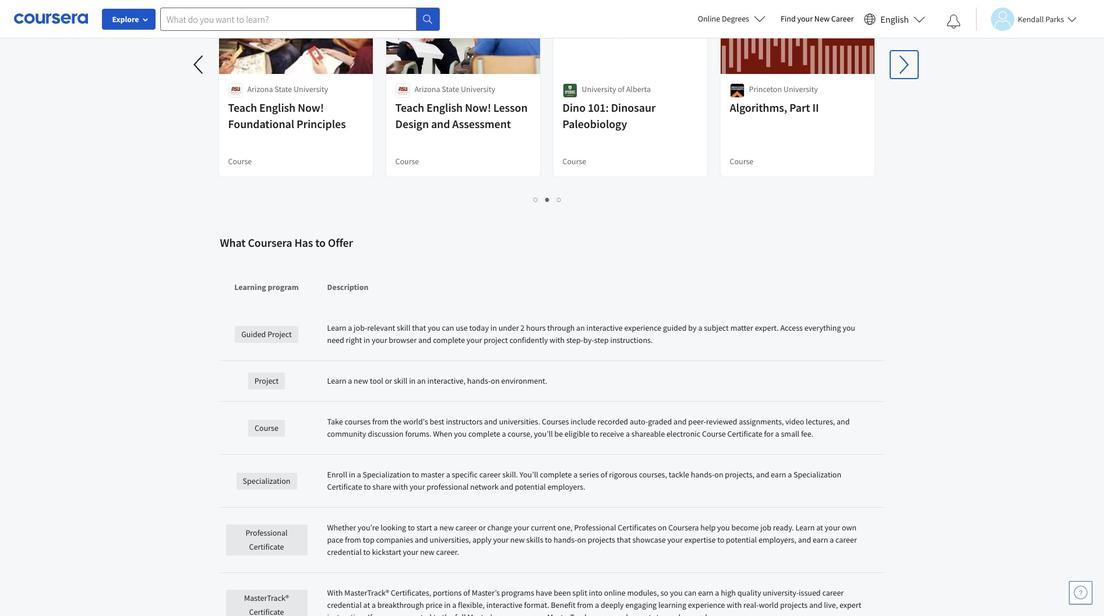 Task type: vqa. For each thing, say whether or not it's contained in the screenshot.
"Imperial College London" image
no



Task type: locate. For each thing, give the bounding box(es) containing it.
4 row from the top
[[220, 402, 885, 455]]

0 horizontal spatial hands-
[[468, 376, 491, 387]]

with inside enroll in a specialization to master a specific career skill. you'll complete a series of rigorous courses, tackle hands-on projects, and earn a specialization certificate to share with your professional network and potential employers.
[[393, 482, 408, 493]]

0 horizontal spatial arizona state university
[[248, 84, 328, 94]]

row
[[220, 262, 885, 308], [220, 308, 885, 362], [220, 362, 885, 402], [220, 402, 885, 455], [220, 455, 885, 508], [220, 508, 885, 574], [220, 574, 885, 617]]

0 horizontal spatial arizona state university image
[[228, 83, 243, 98]]

career inside enroll in a specialization to master a specific career skill. you'll complete a series of rigorous courses, tackle hands-on projects, and earn a specialization certificate to share with your professional network and potential employers.
[[480, 470, 501, 480]]

english inside teach english now! lesson design and assessment
[[427, 100, 463, 115]]

1 arizona state university from the left
[[248, 84, 328, 94]]

online
[[698, 13, 721, 24]]

0 horizontal spatial from
[[345, 535, 361, 546]]

experience
[[625, 323, 662, 334], [688, 601, 726, 611]]

0 vertical spatial credential
[[327, 548, 362, 558]]

projects,
[[726, 470, 755, 480]]

interactive up "step" in the right bottom of the page
[[587, 323, 623, 334]]

skill right tool
[[394, 376, 408, 387]]

2 teach from the left
[[396, 100, 425, 115]]

at inside whether you're looking to start a new career or change your current one, professional certificates on coursera help you become job ready. learn at your own pace from top companies and universities, apply your new skills to hands-on projects that showcase your expertise to potential employers, and earn a career credential to kickstart your new career.
[[817, 523, 824, 534]]

coursera left has
[[248, 236, 292, 250]]

your down the change
[[494, 535, 509, 546]]

from inside whether you're looking to start a new career or change your current one, professional certificates on coursera help you become job ready. learn at your own pace from top companies and universities, apply your new skills to hands-on projects that showcase your expertise to potential employers, and earn a career credential to kickstart your new career.
[[345, 535, 361, 546]]

coursera up the expertise
[[669, 523, 699, 534]]

teach for teach english now! lesson design and assessment
[[396, 100, 425, 115]]

with right share
[[393, 482, 408, 493]]

can inside with mastertrack® certificates, portions of master's programs have been split into online modules, so you can earn a high quality university-issued career credential at a breakthrough price in a flexible, interactive format. benefit from a deeply engaging learning experience with real-world projects and live, expert instruction. if you are accepted to the full master's program, your mastertrack coursework counts towards your degree.
[[685, 588, 697, 599]]

row containing project
[[220, 362, 885, 402]]

english up next slide image
[[881, 13, 910, 25]]

high
[[721, 588, 736, 599]]

teach
[[228, 100, 257, 115], [396, 100, 425, 115]]

career up live,
[[823, 588, 844, 599]]

network
[[471, 482, 499, 493]]

algorithms,
[[730, 100, 788, 115]]

with down through
[[550, 335, 565, 346]]

experience up degree.
[[688, 601, 726, 611]]

1 vertical spatial earn
[[813, 535, 829, 546]]

0 horizontal spatial complete
[[433, 335, 465, 346]]

and inside learn a job-relevant skill that you can use today in under 2 hours through an interactive experience guided by a subject matter expert. access everything you need right in your browser and complete your project confidently with step-by-step instructions.
[[419, 335, 432, 346]]

english for teach english now! foundational principles
[[259, 100, 296, 115]]

0 vertical spatial projects
[[588, 535, 616, 546]]

projects inside with mastertrack® certificates, portions of master's programs have been split into online modules, so you can earn a high quality university-issued career credential at a breakthrough price in a flexible, interactive format. benefit from a deeply engaging learning experience with real-world projects and live, expert instruction. if you are accepted to the full master's program, your mastertrack coursework counts towards your degree.
[[781, 601, 808, 611]]

arizona state university image for teach english now! foundational principles
[[228, 83, 243, 98]]

row containing learn a job-relevant skill that you can use today in under 2 hours through an interactive experience guided by a subject matter expert. access everything you need right in your browser and complete your project confidently with step-by-step instructions.
[[220, 308, 885, 362]]

2 vertical spatial learn
[[796, 523, 815, 534]]

start
[[417, 523, 432, 534]]

current
[[531, 523, 556, 534]]

princeton university
[[750, 84, 819, 94]]

earn right employers,
[[813, 535, 829, 546]]

certificates,
[[391, 588, 432, 599]]

now! inside the "teach english now! foundational principles"
[[298, 100, 324, 115]]

towards
[[657, 613, 684, 617]]

on left environment.
[[491, 376, 500, 387]]

1 horizontal spatial state
[[442, 84, 460, 94]]

and right design
[[431, 117, 450, 131]]

1 credential from the top
[[327, 548, 362, 558]]

0 horizontal spatial experience
[[625, 323, 662, 334]]

1 horizontal spatial teach
[[396, 100, 425, 115]]

lesson
[[494, 100, 528, 115]]

and down the start
[[415, 535, 428, 546]]

0 horizontal spatial mastertrack®
[[244, 594, 289, 604]]

now! for foundational
[[298, 100, 324, 115]]

university of alberta
[[582, 84, 651, 94]]

and right employers,
[[799, 535, 812, 546]]

0 vertical spatial complete
[[433, 335, 465, 346]]

2 horizontal spatial hands-
[[691, 470, 715, 480]]

1 horizontal spatial coursera
[[669, 523, 699, 534]]

1 arizona state university image from the left
[[228, 83, 243, 98]]

0 horizontal spatial of
[[464, 588, 471, 599]]

master
[[421, 470, 445, 480]]

course for dino 101: dinosaur paleobiology
[[563, 156, 587, 167]]

5 row from the top
[[220, 455, 885, 508]]

a right the start
[[434, 523, 438, 534]]

pace
[[327, 535, 344, 546]]

paleobiology
[[563, 117, 628, 131]]

certificates
[[618, 523, 657, 534]]

1 horizontal spatial now!
[[465, 100, 491, 115]]

0 horizontal spatial at
[[364, 601, 370, 611]]

arizona state university image
[[228, 83, 243, 98], [396, 83, 410, 98]]

1 horizontal spatial professional
[[575, 523, 617, 534]]

to inside take courses from the world's best instructors and universities. courses include recorded auto-graded and peer-reviewed assignments, video lectures, and community discussion forums. when you complete a course, you'll be eligible to receive a shareable electronic course certificate for a small fee.
[[592, 429, 599, 440]]

video
[[786, 417, 805, 427]]

online
[[605, 588, 626, 599]]

real-
[[744, 601, 759, 611]]

skill.
[[503, 470, 518, 480]]

1
[[534, 194, 539, 205]]

from up discussion
[[373, 417, 389, 427]]

english up foundational
[[259, 100, 296, 115]]

teach inside the "teach english now! foundational principles"
[[228, 100, 257, 115]]

0 horizontal spatial now!
[[298, 100, 324, 115]]

skill inside learn a job-relevant skill that you can use today in under 2 hours through an interactive experience guided by a subject matter expert. access everything you need right in your browser and complete your project confidently with step-by-step instructions.
[[397, 323, 411, 334]]

0 horizontal spatial teach
[[228, 100, 257, 115]]

2 vertical spatial with
[[727, 601, 742, 611]]

2 row from the top
[[220, 308, 885, 362]]

2 horizontal spatial with
[[727, 601, 742, 611]]

ii
[[813, 100, 820, 115]]

project down guided project
[[255, 376, 279, 387]]

on inside enroll in a specialization to master a specific career skill. you'll complete a series of rigorous courses, tackle hands-on projects, and earn a specialization certificate to share with your professional network and potential employers.
[[715, 470, 724, 480]]

from down the split
[[578, 601, 594, 611]]

earn right projects,
[[771, 470, 787, 480]]

certificate inside mastertrack® certificate
[[249, 608, 284, 617]]

0 horizontal spatial that
[[412, 323, 426, 334]]

0 horizontal spatial with
[[393, 482, 408, 493]]

professional
[[575, 523, 617, 534], [246, 528, 288, 539]]

0 horizontal spatial english
[[259, 100, 296, 115]]

interactive inside learn a job-relevant skill that you can use today in under 2 hours through an interactive experience guided by a subject matter expert. access everything you need right in your browser and complete your project confidently with step-by-step instructions.
[[587, 323, 623, 334]]

from left top
[[345, 535, 361, 546]]

help center image
[[1075, 587, 1089, 601]]

forums.
[[406, 429, 432, 440]]

learning program
[[235, 282, 299, 293]]

career
[[832, 13, 854, 24]]

a left tool
[[348, 376, 352, 387]]

1 horizontal spatial experience
[[688, 601, 726, 611]]

online degrees
[[698, 13, 750, 24]]

complete down instructors
[[469, 429, 501, 440]]

you'll
[[520, 470, 539, 480]]

now! inside teach english now! lesson design and assessment
[[465, 100, 491, 115]]

1 horizontal spatial potential
[[727, 535, 758, 546]]

credential inside whether you're looking to start a new career or change your current one, professional certificates on coursera help you become job ready. learn at your own pace from top companies and universities, apply your new skills to hands-on projects that showcase your expertise to potential employers, and earn a career credential to kickstart your new career.
[[327, 548, 362, 558]]

can inside learn a job-relevant skill that you can use today in under 2 hours through an interactive experience guided by a subject matter expert. access everything you need right in your browser and complete your project confidently with step-by-step instructions.
[[442, 323, 454, 334]]

professional certificate
[[246, 528, 288, 553]]

0 vertical spatial 2
[[546, 194, 550, 205]]

at
[[817, 523, 824, 534], [364, 601, 370, 611]]

and right lectures,
[[837, 417, 850, 427]]

learn inside learn a job-relevant skill that you can use today in under 2 hours through an interactive experience guided by a subject matter expert. access everything you need right in your browser and complete your project confidently with step-by-step instructions.
[[327, 323, 347, 334]]

kendall parks
[[1019, 14, 1065, 24]]

1 horizontal spatial from
[[373, 417, 389, 427]]

a right receive
[[626, 429, 630, 440]]

1 vertical spatial interactive
[[487, 601, 523, 611]]

university up 'part'
[[784, 84, 819, 94]]

a
[[348, 323, 352, 334], [699, 323, 703, 334], [348, 376, 352, 387], [502, 429, 506, 440], [626, 429, 630, 440], [776, 429, 780, 440], [357, 470, 361, 480], [446, 470, 451, 480], [574, 470, 578, 480], [788, 470, 793, 480], [434, 523, 438, 534], [830, 535, 835, 546], [716, 588, 720, 599], [372, 601, 376, 611], [453, 601, 457, 611], [595, 601, 600, 611]]

hands- down one,
[[554, 535, 578, 546]]

2 arizona from the left
[[415, 84, 441, 94]]

1 horizontal spatial mastertrack®
[[345, 588, 389, 599]]

0 vertical spatial experience
[[625, 323, 662, 334]]

2 arizona state university from the left
[[415, 84, 496, 94]]

portions
[[433, 588, 462, 599]]

2 vertical spatial complete
[[540, 470, 572, 480]]

hands- right tackle
[[691, 470, 715, 480]]

0 horizontal spatial an
[[418, 376, 426, 387]]

2 now! from the left
[[465, 100, 491, 115]]

0 horizontal spatial potential
[[515, 482, 546, 493]]

2 button
[[542, 193, 554, 206]]

help
[[701, 523, 716, 534]]

1 state from the left
[[275, 84, 292, 94]]

1 horizontal spatial with
[[550, 335, 565, 346]]

english
[[881, 13, 910, 25], [259, 100, 296, 115], [427, 100, 463, 115]]

2 horizontal spatial english
[[881, 13, 910, 25]]

and right instructors
[[485, 417, 498, 427]]

english up design
[[427, 100, 463, 115]]

1 horizontal spatial hands-
[[554, 535, 578, 546]]

1 vertical spatial with
[[393, 482, 408, 493]]

1 vertical spatial that
[[617, 535, 631, 546]]

6 row from the top
[[220, 508, 885, 574]]

you down instructors
[[454, 429, 467, 440]]

2 horizontal spatial complete
[[540, 470, 572, 480]]

english inside button
[[881, 13, 910, 25]]

english for teach english now! lesson design and assessment
[[427, 100, 463, 115]]

in inside enroll in a specialization to master a specific career skill. you'll complete a series of rigorous courses, tackle hands-on projects, and earn a specialization certificate to share with your professional network and potential employers.
[[349, 470, 356, 480]]

1 horizontal spatial that
[[617, 535, 631, 546]]

1 horizontal spatial arizona state university image
[[396, 83, 410, 98]]

enroll in a specialization to master a specific career skill. you'll complete a series of rigorous courses, tackle hands-on projects, and earn a specialization certificate to share with your professional network and potential employers.
[[327, 470, 842, 493]]

1 vertical spatial the
[[442, 613, 454, 617]]

2 arizona state university image from the left
[[396, 83, 410, 98]]

0 horizontal spatial coursera
[[248, 236, 292, 250]]

1 horizontal spatial can
[[685, 588, 697, 599]]

now! up assessment
[[465, 100, 491, 115]]

offer
[[328, 236, 353, 250]]

1 horizontal spatial projects
[[781, 601, 808, 611]]

1 now! from the left
[[298, 100, 324, 115]]

1 vertical spatial projects
[[781, 601, 808, 611]]

university up teach english now! lesson design and assessment
[[461, 84, 496, 94]]

0 vertical spatial with
[[550, 335, 565, 346]]

1 horizontal spatial at
[[817, 523, 824, 534]]

interactive,
[[428, 376, 466, 387]]

complete inside learn a job-relevant skill that you can use today in under 2 hours through an interactive experience guided by a subject matter expert. access everything you need right in your browser and complete your project confidently with step-by-step instructions.
[[433, 335, 465, 346]]

project
[[484, 335, 508, 346]]

english inside the "teach english now! foundational principles"
[[259, 100, 296, 115]]

program
[[268, 282, 299, 293]]

credential inside with mastertrack® certificates, portions of master's programs have been split into online modules, so you can earn a high quality university-issued career credential at a breakthrough price in a flexible, interactive format. benefit from a deeply engaging learning experience with real-world projects and live, expert instruction. if you are accepted to the full master's program, your mastertrack coursework counts towards your degree.
[[327, 601, 362, 611]]

1 horizontal spatial arizona state university
[[415, 84, 496, 94]]

on left projects,
[[715, 470, 724, 480]]

0 vertical spatial learn
[[327, 323, 347, 334]]

matter
[[731, 323, 754, 334]]

experience up instructions.
[[625, 323, 662, 334]]

of inside with mastertrack® certificates, portions of master's programs have been split into online modules, so you can earn a high quality university-issued career credential at a breakthrough price in a flexible, interactive format. benefit from a deeply engaging learning experience with real-world projects and live, expert instruction. if you are accepted to the full master's program, your mastertrack coursework counts towards your degree.
[[464, 588, 471, 599]]

the inside take courses from the world's best instructors and universities. courses include recorded auto-graded and peer-reviewed assignments, video lectures, and community discussion forums. when you complete a course, you'll be eligible to receive a shareable electronic course certificate for a small fee.
[[391, 417, 402, 427]]

2 vertical spatial from
[[578, 601, 594, 611]]

that inside whether you're looking to start a new career or change your current one, professional certificates on coursera help you become job ready. learn at your own pace from top companies and universities, apply your new skills to hands-on projects that showcase your expertise to potential employers, and earn a career credential to kickstart your new career.
[[617, 535, 631, 546]]

1 horizontal spatial the
[[442, 613, 454, 617]]

complete inside take courses from the world's best instructors and universities. courses include recorded auto-graded and peer-reviewed assignments, video lectures, and community discussion forums. when you complete a course, you'll be eligible to receive a shareable electronic course certificate for a small fee.
[[469, 429, 501, 440]]

1 vertical spatial from
[[345, 535, 361, 546]]

2 credential from the top
[[327, 601, 362, 611]]

0 horizontal spatial arizona
[[248, 84, 273, 94]]

assignments,
[[739, 417, 784, 427]]

projects
[[588, 535, 616, 546], [781, 601, 808, 611]]

None search field
[[160, 7, 440, 31]]

0 horizontal spatial 2
[[521, 323, 525, 334]]

learn up need
[[327, 323, 347, 334]]

potential down become
[[727, 535, 758, 546]]

online degrees button
[[689, 6, 775, 31]]

state
[[275, 84, 292, 94], [442, 84, 460, 94]]

0 vertical spatial from
[[373, 417, 389, 427]]

0 vertical spatial earn
[[771, 470, 787, 480]]

0 vertical spatial hands-
[[468, 376, 491, 387]]

1 vertical spatial of
[[601, 470, 608, 480]]

1 horizontal spatial interactive
[[587, 323, 623, 334]]

your left own
[[825, 523, 841, 534]]

earn inside enroll in a specialization to master a specific career skill. you'll complete a series of rigorous courses, tackle hands-on projects, and earn a specialization certificate to share with your professional network and potential employers.
[[771, 470, 787, 480]]

1 horizontal spatial an
[[577, 323, 585, 334]]

course for teach english now! foundational principles
[[228, 156, 252, 167]]

with
[[550, 335, 565, 346], [393, 482, 408, 493], [727, 601, 742, 611]]

arizona for teach english now! lesson design and assessment
[[415, 84, 441, 94]]

table
[[220, 262, 885, 617]]

1 vertical spatial experience
[[688, 601, 726, 611]]

when
[[433, 429, 453, 440]]

your down format.
[[531, 613, 546, 617]]

expert
[[840, 601, 862, 611]]

0 vertical spatial potential
[[515, 482, 546, 493]]

2 vertical spatial hands-
[[554, 535, 578, 546]]

0 horizontal spatial can
[[442, 323, 454, 334]]

potential inside enroll in a specialization to master a specific career skill. you'll complete a series of rigorous courses, tackle hands-on projects, and earn a specialization certificate to share with your professional network and potential employers.
[[515, 482, 546, 493]]

1 horizontal spatial complete
[[469, 429, 501, 440]]

2 state from the left
[[442, 84, 460, 94]]

1 university from the left
[[294, 84, 328, 94]]

0 horizontal spatial the
[[391, 417, 402, 427]]

arizona state university image up design
[[396, 83, 410, 98]]

credential down the pace
[[327, 548, 362, 558]]

1 horizontal spatial 2
[[546, 194, 550, 205]]

by
[[689, 323, 697, 334]]

to left share
[[364, 482, 371, 493]]

1 vertical spatial 2
[[521, 323, 525, 334]]

arizona state university image for teach english now! lesson design and assessment
[[396, 83, 410, 98]]

that inside learn a job-relevant skill that you can use today in under 2 hours through an interactive experience guided by a subject matter expert. access everything you need right in your browser and complete your project confidently with step-by-step instructions.
[[412, 323, 426, 334]]

state for design
[[442, 84, 460, 94]]

teach up foundational
[[228, 100, 257, 115]]

2 horizontal spatial from
[[578, 601, 594, 611]]

algorithms, part ii
[[730, 100, 820, 115]]

row containing whether you're looking to start a new career or change your current one, professional certificates on coursera help you become job ready. learn at your own pace from top companies and universities, apply your new skills to hands-on projects that showcase your expertise to potential employers, and earn a career credential to kickstart your new career.
[[220, 508, 885, 574]]

1 vertical spatial project
[[255, 376, 279, 387]]

1 teach from the left
[[228, 100, 257, 115]]

what
[[220, 236, 246, 250]]

career up network
[[480, 470, 501, 480]]

to
[[316, 236, 326, 250], [592, 429, 599, 440], [412, 470, 420, 480], [364, 482, 371, 493], [408, 523, 415, 534], [545, 535, 552, 546], [718, 535, 725, 546], [364, 548, 371, 558], [434, 613, 441, 617]]

or up apply
[[479, 523, 486, 534]]

learn left tool
[[327, 376, 347, 387]]

1 vertical spatial can
[[685, 588, 697, 599]]

from inside with mastertrack® certificates, portions of master's programs have been split into online modules, so you can earn a high quality university-issued career credential at a breakthrough price in a flexible, interactive format. benefit from a deeply engaging learning experience with real-world projects and live, expert instruction. if you are accepted to the full master's program, your mastertrack coursework counts towards your degree.
[[578, 601, 594, 611]]

0 vertical spatial that
[[412, 323, 426, 334]]

1 horizontal spatial of
[[601, 470, 608, 480]]

that
[[412, 323, 426, 334], [617, 535, 631, 546]]

today
[[470, 323, 489, 334]]

1 horizontal spatial arizona
[[415, 84, 441, 94]]

for
[[765, 429, 774, 440]]

complete inside enroll in a specialization to master a specific career skill. you'll complete a series of rigorous courses, tackle hands-on projects, and earn a specialization certificate to share with your professional network and potential employers.
[[540, 470, 572, 480]]

and inside with mastertrack® certificates, portions of master's programs have been split into online modules, so you can earn a high quality university-issued career credential at a breakthrough price in a flexible, interactive format. benefit from a deeply engaging learning experience with real-world projects and live, expert instruction. if you are accepted to the full master's program, your mastertrack coursework counts towards your degree.
[[810, 601, 823, 611]]

projects left showcase
[[588, 535, 616, 546]]

1 arizona from the left
[[248, 84, 273, 94]]

universities.
[[499, 417, 541, 427]]

master's
[[468, 613, 496, 617]]

3 row from the top
[[220, 362, 885, 402]]

row containing take courses from the world's best instructors and universities. courses include recorded auto-graded and peer-reviewed assignments, video lectures, and community discussion forums. when you complete a course, you'll be eligible to receive a shareable electronic course certificate for a small fee.
[[220, 402, 885, 455]]

can left use
[[442, 323, 454, 334]]

to down current
[[545, 535, 552, 546]]

101:
[[588, 100, 609, 115]]

new up universities,
[[440, 523, 454, 534]]

learn right the ready.
[[796, 523, 815, 534]]

a right the "by"
[[699, 323, 703, 334]]

in down portions
[[444, 601, 451, 611]]

1 horizontal spatial english
[[427, 100, 463, 115]]

teach inside teach english now! lesson design and assessment
[[396, 100, 425, 115]]

0 horizontal spatial projects
[[588, 535, 616, 546]]

experience inside learn a job-relevant skill that you can use today in under 2 hours through an interactive experience guided by a subject matter expert. access everything you need right in your browser and complete your project confidently with step-by-step instructions.
[[625, 323, 662, 334]]

looking
[[381, 523, 407, 534]]

learn inside whether you're looking to start a new career or change your current one, professional certificates on coursera help you become job ready. learn at your own pace from top companies and universities, apply your new skills to hands-on projects that showcase your expertise to potential employers, and earn a career credential to kickstart your new career.
[[796, 523, 815, 534]]

now!
[[298, 100, 324, 115], [465, 100, 491, 115]]

0 vertical spatial of
[[618, 84, 625, 94]]

university-
[[763, 588, 799, 599]]

to down "price"
[[434, 613, 441, 617]]

project right guided
[[268, 329, 292, 340]]

have
[[536, 588, 553, 599]]

a down into in the bottom right of the page
[[595, 601, 600, 611]]

that down certificates
[[617, 535, 631, 546]]

on up showcase
[[658, 523, 667, 534]]

0 vertical spatial the
[[391, 417, 402, 427]]

a left high
[[716, 588, 720, 599]]

job
[[761, 523, 772, 534]]

a right employers,
[[830, 535, 835, 546]]

1 horizontal spatial or
[[479, 523, 486, 534]]

1 vertical spatial coursera
[[669, 523, 699, 534]]

projects down university- at the right bottom of the page
[[781, 601, 808, 611]]

potential
[[515, 482, 546, 493], [727, 535, 758, 546]]

a left series
[[574, 470, 578, 480]]

arizona state university
[[248, 84, 328, 94], [415, 84, 496, 94]]

you left use
[[428, 323, 441, 334]]

arizona up design
[[415, 84, 441, 94]]

teach english now! lesson design and assessment
[[396, 100, 528, 131]]

that up browser
[[412, 323, 426, 334]]

are
[[389, 613, 399, 617]]

1 vertical spatial hands-
[[691, 470, 715, 480]]

now! up principles
[[298, 100, 324, 115]]

certificate inside enroll in a specialization to master a specific career skill. you'll complete a series of rigorous courses, tackle hands-on projects, and earn a specialization certificate to share with your professional network and potential employers.
[[327, 482, 362, 493]]

an left interactive,
[[418, 376, 426, 387]]

0 horizontal spatial or
[[385, 376, 393, 387]]

in left interactive,
[[409, 376, 416, 387]]

list
[[220, 193, 876, 206]]

with
[[327, 588, 343, 599]]

1 vertical spatial complete
[[469, 429, 501, 440]]

0 vertical spatial can
[[442, 323, 454, 334]]

of right series
[[601, 470, 608, 480]]

university up 101:
[[582, 84, 617, 94]]

complete down use
[[433, 335, 465, 346]]

learn
[[327, 323, 347, 334], [327, 376, 347, 387], [796, 523, 815, 534]]

1 vertical spatial credential
[[327, 601, 362, 611]]

1 row from the top
[[220, 262, 885, 308]]

7 row from the top
[[220, 574, 885, 617]]

complete up employers.
[[540, 470, 572, 480]]

dino
[[563, 100, 586, 115]]

complete
[[433, 335, 465, 346], [469, 429, 501, 440], [540, 470, 572, 480]]

part
[[790, 100, 811, 115]]

career
[[480, 470, 501, 480], [456, 523, 477, 534], [836, 535, 858, 546], [823, 588, 844, 599]]

1 vertical spatial potential
[[727, 535, 758, 546]]

0 vertical spatial skill
[[397, 323, 411, 334]]

of left the alberta
[[618, 84, 625, 94]]

has
[[295, 236, 313, 250]]

a right enroll
[[357, 470, 361, 480]]

1 vertical spatial at
[[364, 601, 370, 611]]

courses,
[[639, 470, 668, 480]]

interactive inside with mastertrack® certificates, portions of master's programs have been split into online modules, so you can earn a high quality university-issued career credential at a breakthrough price in a flexible, interactive format. benefit from a deeply engaging learning experience with real-world projects and live, expert instruction. if you are accepted to the full master's program, your mastertrack coursework counts towards your degree.
[[487, 601, 523, 611]]

a right for
[[776, 429, 780, 440]]

to left master
[[412, 470, 420, 480]]

teach up design
[[396, 100, 425, 115]]

apply
[[473, 535, 492, 546]]

1 vertical spatial learn
[[327, 376, 347, 387]]

course,
[[508, 429, 533, 440]]

state up teach english now! lesson design and assessment
[[442, 84, 460, 94]]



Task type: describe. For each thing, give the bounding box(es) containing it.
you inside take courses from the world's best instructors and universities. courses include recorded auto-graded and peer-reviewed assignments, video lectures, and community discussion forums. when you complete a course, you'll be eligible to receive a shareable electronic course certificate for a small fee.
[[454, 429, 467, 440]]

instruction.
[[327, 613, 366, 617]]

0 vertical spatial project
[[268, 329, 292, 340]]

course for algorithms, part ii
[[730, 156, 754, 167]]

show notifications image
[[948, 15, 962, 29]]

a left course,
[[502, 429, 506, 440]]

career.
[[436, 548, 459, 558]]

coursera image
[[14, 9, 88, 28]]

princeton
[[750, 84, 783, 94]]

certificate inside professional certificate
[[249, 542, 284, 553]]

showcase
[[633, 535, 666, 546]]

in inside with mastertrack® certificates, portions of master's programs have been split into online modules, so you can earn a high quality university-issued career credential at a breakthrough price in a flexible, interactive format. benefit from a deeply engaging learning experience with real-world projects and live, expert instruction. if you are accepted to the full master's program, your mastertrack coursework counts towards your degree.
[[444, 601, 451, 611]]

tackle
[[669, 470, 690, 480]]

whether you're looking to start a new career or change your current one, professional certificates on coursera help you become job ready. learn at your own pace from top companies and universities, apply your new skills to hands-on projects that showcase your expertise to potential employers, and earn a career credential to kickstart your new career.
[[327, 523, 858, 558]]

table containing learning program
[[220, 262, 885, 617]]

and up electronic
[[674, 417, 687, 427]]

learning
[[659, 601, 687, 611]]

and inside teach english now! lesson design and assessment
[[431, 117, 450, 131]]

skills
[[527, 535, 544, 546]]

3 button
[[554, 193, 566, 206]]

take
[[327, 417, 343, 427]]

learn for learn a job-relevant skill that you can use today in under 2 hours through an interactive experience guided by a subject matter expert. access everything you need right in your browser and complete your project confidently with step-by-step instructions.
[[327, 323, 347, 334]]

community
[[327, 429, 366, 440]]

an inside learn a job-relevant skill that you can use today in under 2 hours through an interactive experience guided by a subject matter expert. access everything you need right in your browser and complete your project confidently with step-by-step instructions.
[[577, 323, 585, 334]]

degree.
[[703, 613, 729, 617]]

2 horizontal spatial of
[[618, 84, 625, 94]]

0 horizontal spatial specialization
[[243, 476, 291, 487]]

new left tool
[[354, 376, 368, 387]]

experience inside with mastertrack® certificates, portions of master's programs have been split into online modules, so you can earn a high quality university-issued career credential at a breakthrough price in a flexible, interactive format. benefit from a deeply engaging learning experience with real-world projects and live, expert instruction. if you are accepted to the full master's program, your mastertrack coursework counts towards your degree.
[[688, 601, 726, 611]]

your left the expertise
[[668, 535, 683, 546]]

programs
[[502, 588, 535, 599]]

2 inside learn a job-relevant skill that you can use today in under 2 hours through an interactive experience guided by a subject matter expert. access everything you need right in your browser and complete your project confidently with step-by-step instructions.
[[521, 323, 525, 334]]

accepted
[[401, 613, 432, 617]]

job-
[[354, 323, 368, 334]]

format.
[[525, 601, 550, 611]]

electronic
[[667, 429, 701, 440]]

top
[[363, 535, 375, 546]]

arizona state university for design
[[415, 84, 496, 94]]

1 button
[[531, 193, 542, 206]]

certificate inside take courses from the world's best instructors and universities. courses include recorded auto-graded and peer-reviewed assignments, video lectures, and community discussion forums. when you complete a course, you'll be eligible to receive a shareable electronic course certificate for a small fee.
[[728, 429, 763, 440]]

from inside take courses from the world's best instructors and universities. courses include recorded auto-graded and peer-reviewed assignments, video lectures, and community discussion forums. when you complete a course, you'll be eligible to receive a shareable electronic course certificate for a small fee.
[[373, 417, 389, 427]]

or inside whether you're looking to start a new career or change your current one, professional certificates on coursera help you become job ready. learn at your own pace from top companies and universities, apply your new skills to hands-on projects that showcase your expertise to potential employers, and earn a career credential to kickstart your new career.
[[479, 523, 486, 534]]

a down small
[[788, 470, 793, 480]]

course for teach english now! lesson design and assessment
[[396, 156, 419, 167]]

you right so
[[671, 588, 683, 599]]

principles
[[297, 117, 346, 131]]

teach english now! foundational principles
[[228, 100, 346, 131]]

your right find
[[798, 13, 813, 24]]

2 horizontal spatial specialization
[[794, 470, 842, 480]]

through
[[548, 323, 575, 334]]

your up skills
[[514, 523, 530, 534]]

confidently
[[510, 335, 548, 346]]

to down top
[[364, 548, 371, 558]]

4 university from the left
[[784, 84, 819, 94]]

your inside enroll in a specialization to master a specific career skill. you'll complete a series of rigorous courses, tackle hands-on projects, and earn a specialization certificate to share with your professional network and potential employers.
[[410, 482, 425, 493]]

series
[[580, 470, 599, 480]]

your left degree.
[[686, 613, 702, 617]]

whether
[[327, 523, 356, 534]]

dino 101: dinosaur paleobiology
[[563, 100, 656, 131]]

you right if on the left bottom
[[374, 613, 387, 617]]

by-
[[584, 335, 595, 346]]

with inside with mastertrack® certificates, portions of master's programs have been split into online modules, so you can earn a high quality university-issued career credential at a breakthrough price in a flexible, interactive format. benefit from a deeply engaging learning experience with real-world projects and live, expert instruction. if you are accepted to the full master's program, your mastertrack coursework counts towards your degree.
[[727, 601, 742, 611]]

career inside with mastertrack® certificates, portions of master's programs have been split into online modules, so you can earn a high quality university-issued career credential at a breakthrough price in a flexible, interactive format. benefit from a deeply engaging learning experience with real-world projects and live, expert instruction. if you are accepted to the full master's program, your mastertrack coursework counts towards your degree.
[[823, 588, 844, 599]]

What do you want to learn? text field
[[160, 7, 417, 31]]

become
[[732, 523, 759, 534]]

instructors
[[446, 417, 483, 427]]

at inside with mastertrack® certificates, portions of master's programs have been split into online modules, so you can earn a high quality university-issued career credential at a breakthrough price in a flexible, interactive format. benefit from a deeply engaging learning experience with real-world projects and live, expert instruction. if you are accepted to the full master's program, your mastertrack coursework counts towards your degree.
[[364, 601, 370, 611]]

share
[[373, 482, 392, 493]]

new left skills
[[511, 535, 525, 546]]

course inside take courses from the world's best instructors and universities. courses include recorded auto-graded and peer-reviewed assignments, video lectures, and community discussion forums. when you complete a course, you'll be eligible to receive a shareable electronic course certificate for a small fee.
[[703, 429, 726, 440]]

new
[[815, 13, 830, 24]]

row containing learning program
[[220, 262, 885, 308]]

live,
[[825, 601, 839, 611]]

parks
[[1046, 14, 1065, 24]]

you inside whether you're looking to start a new career or change your current one, professional certificates on coursera help you become job ready. learn at your own pace from top companies and universities, apply your new skills to hands-on projects that showcase your expertise to potential employers, and earn a career credential to kickstart your new career.
[[718, 523, 730, 534]]

row containing with mastertrack® certificates, portions of master's programs have been split into online modules, so you can earn a high quality university-issued career credential at a breakthrough price in a flexible, interactive format. benefit from a deeply engaging learning experience with real-world projects and live, expert instruction. if you are accepted to the full master's program, your mastertrack coursework counts towards your degree.
[[220, 574, 885, 617]]

a left job- on the left of page
[[348, 323, 352, 334]]

learn for learn a new tool or skill in an interactive, hands-on environment.
[[327, 376, 347, 387]]

fee.
[[802, 429, 814, 440]]

design
[[396, 117, 429, 131]]

state for principles
[[275, 84, 292, 94]]

hands- inside whether you're looking to start a new career or change your current one, professional certificates on coursera help you become job ready. learn at your own pace from top companies and universities, apply your new skills to hands-on projects that showcase your expertise to potential employers, and earn a career credential to kickstart your new career.
[[554, 535, 578, 546]]

price
[[426, 601, 443, 611]]

you right everything
[[843, 323, 856, 334]]

1 vertical spatial an
[[418, 376, 426, 387]]

1 horizontal spatial specialization
[[363, 470, 411, 480]]

auto-
[[630, 417, 648, 427]]

rigorous
[[610, 470, 638, 480]]

you're
[[358, 523, 379, 534]]

the inside with mastertrack® certificates, portions of master's programs have been split into online modules, so you can earn a high quality university-issued career credential at a breakthrough price in a flexible, interactive format. benefit from a deeply engaging learning experience with real-world projects and live, expert instruction. if you are accepted to the full master's program, your mastertrack coursework counts towards your degree.
[[442, 613, 454, 617]]

instructions.
[[611, 335, 653, 346]]

companies
[[376, 535, 414, 546]]

career up apply
[[456, 523, 477, 534]]

so
[[661, 588, 669, 599]]

learning
[[235, 282, 266, 293]]

include
[[571, 417, 596, 427]]

if
[[368, 613, 373, 617]]

employers,
[[759, 535, 797, 546]]

courses
[[345, 417, 371, 427]]

projects inside whether you're looking to start a new career or change your current one, professional certificates on coursera help you become job ready. learn at your own pace from top companies and universities, apply your new skills to hands-on projects that showcase your expertise to potential employers, and earn a career credential to kickstart your new career.
[[588, 535, 616, 546]]

in right right
[[364, 335, 370, 346]]

foundational
[[228, 117, 295, 131]]

best
[[430, 417, 445, 427]]

professional inside whether you're looking to start a new career or change your current one, professional certificates on coursera help you become job ready. learn at your own pace from top companies and universities, apply your new skills to hands-on projects that showcase your expertise to potential employers, and earn a career credential to kickstart your new career.
[[575, 523, 617, 534]]

explore
[[112, 14, 139, 24]]

environment.
[[502, 376, 548, 387]]

master's
[[472, 588, 500, 599]]

arizona for teach english now! foundational principles
[[248, 84, 273, 94]]

0 horizontal spatial professional
[[246, 528, 288, 539]]

and down skill.
[[501, 482, 514, 493]]

arizona state university for principles
[[248, 84, 328, 94]]

university of alberta image
[[563, 83, 578, 98]]

2 university from the left
[[461, 84, 496, 94]]

counts
[[632, 613, 655, 617]]

a up full
[[453, 601, 457, 611]]

list containing 1
[[220, 193, 876, 206]]

peer-
[[689, 417, 707, 427]]

dinosaur
[[611, 100, 656, 115]]

kendall
[[1019, 14, 1045, 24]]

assessment
[[453, 117, 511, 131]]

description
[[327, 282, 369, 293]]

everything
[[805, 323, 842, 334]]

be
[[555, 429, 563, 440]]

a up professional
[[446, 470, 451, 480]]

3 university from the left
[[582, 84, 617, 94]]

take courses from the world's best instructors and universities. courses include recorded auto-graded and peer-reviewed assignments, video lectures, and community discussion forums. when you complete a course, you'll be eligible to receive a shareable electronic course certificate for a small fee.
[[327, 417, 850, 440]]

to left the start
[[408, 523, 415, 534]]

hands- inside enroll in a specialization to master a specific career skill. you'll complete a series of rigorous courses, tackle hands-on projects, and earn a specialization certificate to share with your professional network and potential employers.
[[691, 470, 715, 480]]

new left career.
[[420, 548, 435, 558]]

0 vertical spatial or
[[385, 376, 393, 387]]

with mastertrack® certificates, portions of master's programs have been split into online modules, so you can earn a high quality university-issued career credential at a breakthrough price in a flexible, interactive format. benefit from a deeply engaging learning experience with real-world projects and live, expert instruction. if you are accepted to the full master's program, your mastertrack coursework counts towards your degree.
[[327, 588, 862, 617]]

flexible,
[[458, 601, 485, 611]]

issued
[[799, 588, 821, 599]]

1 vertical spatial skill
[[394, 376, 408, 387]]

recorded
[[598, 417, 629, 427]]

engaging
[[626, 601, 657, 611]]

a up if on the left bottom
[[372, 601, 376, 611]]

guided
[[242, 329, 266, 340]]

to right has
[[316, 236, 326, 250]]

learn a new tool or skill in an interactive, hands-on environment.
[[327, 376, 548, 387]]

mastertrack® inside with mastertrack® certificates, portions of master's programs have been split into online modules, so you can earn a high quality university-issued career credential at a breakthrough price in a flexible, interactive format. benefit from a deeply engaging learning experience with real-world projects and live, expert instruction. if you are accepted to the full master's program, your mastertrack coursework counts towards your degree.
[[345, 588, 389, 599]]

expert.
[[755, 323, 779, 334]]

split
[[573, 588, 588, 599]]

next slide image
[[891, 51, 919, 79]]

to right the expertise
[[718, 535, 725, 546]]

english button
[[860, 0, 931, 38]]

your down companies on the left bottom
[[403, 548, 419, 558]]

receive
[[600, 429, 625, 440]]

coursera inside whether you're looking to start a new career or change your current one, professional certificates on coursera help you become job ready. learn at your own pace from top companies and universities, apply your new skills to hands-on projects that showcase your expertise to potential employers, and earn a career credential to kickstart your new career.
[[669, 523, 699, 534]]

earn inside with mastertrack® certificates, portions of master's programs have been split into online modules, so you can earn a high quality university-issued career credential at a breakthrough price in a flexible, interactive format. benefit from a deeply engaging learning experience with real-world projects and live, expert instruction. if you are accepted to the full master's program, your mastertrack coursework counts towards your degree.
[[699, 588, 714, 599]]

of inside enroll in a specialization to master a specific career skill. you'll complete a series of rigorous courses, tackle hands-on projects, and earn a specialization certificate to share with your professional network and potential employers.
[[601, 470, 608, 480]]

on right skills
[[578, 535, 587, 546]]

coursework
[[591, 613, 631, 617]]

benefit
[[551, 601, 576, 611]]

to inside with mastertrack® certificates, portions of master's programs have been split into online modules, so you can earn a high quality university-issued career credential at a breakthrough price in a flexible, interactive format. benefit from a deeply engaging learning experience with real-world projects and live, expert instruction. if you are accepted to the full master's program, your mastertrack coursework counts towards your degree.
[[434, 613, 441, 617]]

learn a job-relevant skill that you can use today in under 2 hours through an interactive experience guided by a subject matter expert. access everything you need right in your browser and complete your project confidently with step-by-step instructions.
[[327, 323, 856, 346]]

2 inside button
[[546, 194, 550, 205]]

now! for lesson
[[465, 100, 491, 115]]

degrees
[[722, 13, 750, 24]]

your down today
[[467, 335, 482, 346]]

teach for teach english now! foundational principles
[[228, 100, 257, 115]]

potential inside whether you're looking to start a new career or change your current one, professional certificates on coursera help you become job ready. learn at your own pace from top companies and universities, apply your new skills to hands-on projects that showcase your expertise to potential employers, and earn a career credential to kickstart your new career.
[[727, 535, 758, 546]]

your down relevant
[[372, 335, 388, 346]]

and right projects,
[[757, 470, 770, 480]]

previous slide image
[[185, 51, 213, 79]]

in up the project
[[491, 323, 497, 334]]

earn inside whether you're looking to start a new career or change your current one, professional certificates on coursera help you become job ready. learn at your own pace from top companies and universities, apply your new skills to hands-on projects that showcase your expertise to potential employers, and earn a career credential to kickstart your new career.
[[813, 535, 829, 546]]

step
[[595, 335, 609, 346]]

reviewed
[[707, 417, 738, 427]]

with inside learn a job-relevant skill that you can use today in under 2 hours through an interactive experience guided by a subject matter expert. access everything you need right in your browser and complete your project confidently with step-by-step instructions.
[[550, 335, 565, 346]]

kendall parks button
[[977, 7, 1078, 31]]

find your new career
[[781, 13, 854, 24]]

career down own
[[836, 535, 858, 546]]

row containing enroll in a specialization to master a specific career skill. you'll complete a series of rigorous courses, tackle hands-on projects, and earn a specialization certificate to share with your professional network and potential employers.
[[220, 455, 885, 508]]

been
[[554, 588, 571, 599]]

kickstart
[[372, 548, 402, 558]]

princeton university image
[[730, 83, 745, 98]]



